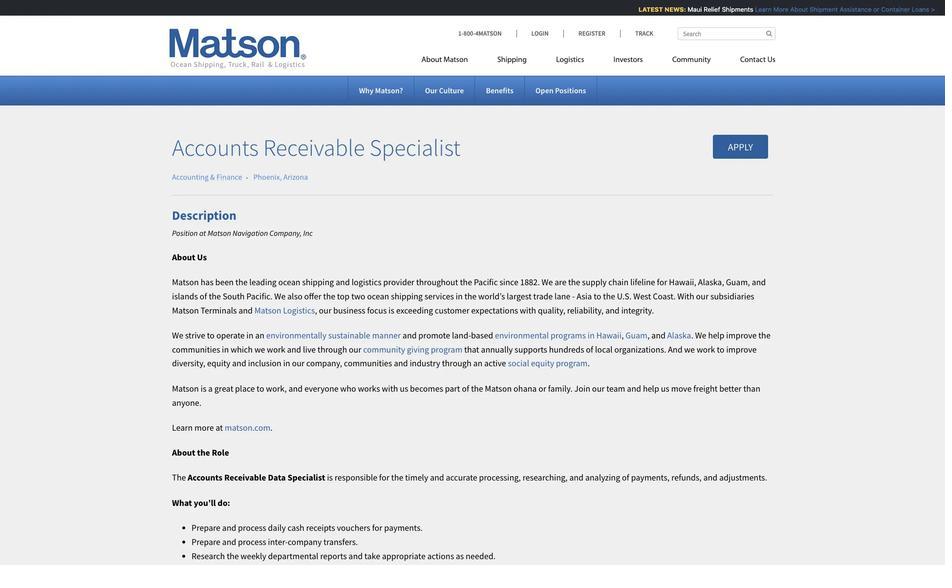 Task type: vqa. For each thing, say whether or not it's contained in the screenshot.
the rightmost Bill
no



Task type: describe. For each thing, give the bounding box(es) containing it.
assistance
[[835, 5, 867, 13]]

track link
[[620, 29, 653, 38]]

community
[[672, 56, 711, 64]]

logistics link
[[541, 51, 599, 71]]

1-800-4matson link
[[458, 29, 516, 38]]

1 horizontal spatial about
[[786, 5, 803, 13]]

search image
[[766, 30, 772, 37]]

logistics
[[556, 56, 584, 64]]

shipments
[[717, 5, 749, 13]]

news:
[[660, 5, 681, 13]]

contact us
[[740, 56, 776, 64]]

>
[[926, 5, 930, 13]]

more
[[769, 5, 784, 13]]

contact us link
[[726, 51, 776, 71]]

login
[[531, 29, 549, 38]]

contact
[[740, 56, 766, 64]]

1-
[[458, 29, 464, 38]]

register
[[579, 29, 605, 38]]

about matson
[[422, 56, 468, 64]]

learn
[[750, 5, 767, 13]]

maui
[[683, 5, 697, 13]]

track
[[635, 29, 653, 38]]

shipping
[[497, 56, 527, 64]]

container
[[877, 5, 905, 13]]

login link
[[516, 29, 563, 38]]

shipping link
[[483, 51, 541, 71]]

community link
[[658, 51, 726, 71]]

Search search field
[[678, 27, 776, 40]]

loans
[[907, 5, 925, 13]]

top menu navigation
[[422, 51, 776, 71]]



Task type: locate. For each thing, give the bounding box(es) containing it.
relief
[[699, 5, 716, 13]]

register link
[[563, 29, 620, 38]]

us
[[767, 56, 776, 64]]

matson
[[444, 56, 468, 64]]

0 vertical spatial about
[[786, 5, 803, 13]]

investors link
[[599, 51, 658, 71]]

about matson link
[[422, 51, 483, 71]]

blue matson logo with ocean, shipping, truck, rail and logistics written beneath it. image
[[170, 29, 306, 69]]

about inside about matson link
[[422, 56, 442, 64]]

1 vertical spatial about
[[422, 56, 442, 64]]

latest news: maui relief shipments learn more about shipment assistance or container loans >
[[634, 5, 930, 13]]

investors
[[614, 56, 643, 64]]

None search field
[[678, 27, 776, 40]]

about right more
[[786, 5, 803, 13]]

4matson
[[475, 29, 502, 38]]

latest
[[634, 5, 658, 13]]

shipment
[[805, 5, 833, 13]]

learn more about shipment assistance or container loans > link
[[750, 5, 930, 13]]

1-800-4matson
[[458, 29, 502, 38]]

about left matson
[[422, 56, 442, 64]]

800-
[[464, 29, 475, 38]]

0 horizontal spatial about
[[422, 56, 442, 64]]

or
[[869, 5, 875, 13]]

about
[[786, 5, 803, 13], [422, 56, 442, 64]]



